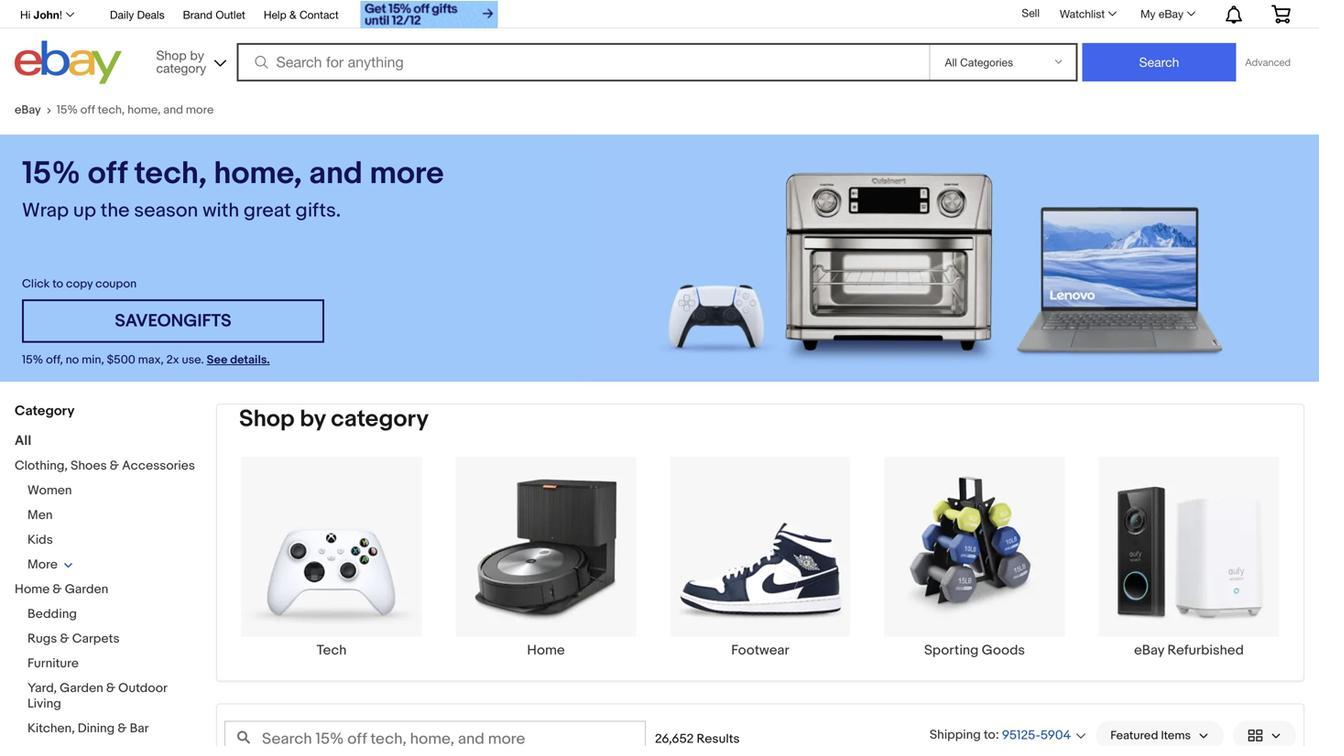 Task type: describe. For each thing, give the bounding box(es) containing it.
off for 15% off tech, home, and more
[[80, 103, 95, 117]]

kids
[[27, 533, 53, 548]]

john
[[34, 8, 59, 21]]

& right shoes
[[110, 459, 119, 474]]

15% off tech, home, and more
[[57, 103, 214, 117]]

outdoor
[[118, 681, 167, 697]]

all
[[15, 433, 31, 449]]

details.
[[230, 353, 270, 367]]

clothing,
[[15, 459, 68, 474]]

bedding link
[[27, 607, 77, 623]]

rugs
[[27, 632, 57, 647]]

kitchen, dining & bar link
[[27, 722, 149, 737]]

bar
[[130, 722, 149, 737]]

dining
[[78, 722, 115, 737]]

yard,
[[27, 681, 57, 697]]

15% off tech, home, and more wrap up the season with great gifts.
[[22, 155, 444, 223]]

category inside main content
[[331, 406, 429, 434]]

shipping to : 95125-5904
[[930, 728, 1072, 744]]

sporting goods link
[[868, 456, 1082, 659]]

15% for 15% off, no min, $500 max, 2x use. see details.
[[22, 353, 43, 367]]

and for 15% off tech, home, and more wrap up the season with great gifts.
[[309, 155, 363, 193]]

brand
[[183, 8, 213, 21]]

category inside dropdown button
[[156, 60, 206, 76]]

kitchen,
[[27, 722, 75, 737]]

gifts.
[[295, 199, 341, 223]]

use.
[[182, 353, 204, 367]]

account navigation
[[10, 0, 1305, 31]]

wrap
[[22, 199, 69, 223]]

daily
[[110, 8, 134, 21]]

rugs & carpets link
[[27, 632, 120, 647]]

15% for 15% off tech, home, and more wrap up the season with great gifts.
[[22, 155, 81, 193]]

shop by category main content
[[216, 404, 1305, 747]]

my
[[1141, 7, 1156, 20]]

!
[[59, 8, 62, 21]]

outlet
[[216, 8, 245, 21]]

get an extra 15% off image
[[361, 1, 498, 28]]

saveongifts
[[115, 311, 232, 332]]

by inside shop by category
[[190, 48, 204, 63]]

more for 15% off tech, home, and more wrap up the season with great gifts.
[[370, 155, 444, 193]]

shop by category banner
[[10, 0, 1305, 89]]

the
[[101, 199, 130, 223]]

Search for anything text field
[[240, 45, 926, 80]]

2x
[[166, 353, 179, 367]]

off for 15% off tech, home, and more wrap up the season with great gifts.
[[88, 155, 127, 193]]

carpets
[[72, 632, 120, 647]]

help & contact link
[[264, 5, 339, 26]]

off,
[[46, 353, 63, 367]]

help & contact
[[264, 8, 339, 21]]

& left bar
[[118, 722, 127, 737]]

tech, for 15% off tech, home, and more wrap up the season with great gifts.
[[134, 155, 207, 193]]

living
[[27, 697, 61, 713]]

deals
[[137, 8, 165, 21]]

clothing, shoes & accessories
[[15, 459, 195, 474]]

footwear link
[[653, 456, 868, 659]]

accessories
[[122, 459, 195, 474]]

with
[[203, 199, 239, 223]]

min,
[[82, 353, 104, 367]]

clothing, shoes & accessories link
[[15, 459, 195, 474]]

advanced link
[[1237, 44, 1300, 81]]

copy
[[66, 277, 93, 291]]

furniture link
[[27, 657, 79, 672]]

& up bedding
[[53, 582, 62, 598]]

refurbished
[[1168, 643, 1244, 659]]

featured items button
[[1096, 722, 1224, 747]]

shop inside main content
[[239, 406, 295, 434]]

women
[[27, 483, 72, 499]]

tech, for 15% off tech, home, and more
[[98, 103, 125, 117]]

ebay refurbished link
[[1082, 456, 1297, 659]]

great
[[244, 199, 291, 223]]

0 vertical spatial garden
[[65, 582, 108, 598]]

ebay for ebay "link"
[[15, 103, 41, 117]]

to for copy
[[52, 277, 63, 291]]

items
[[1161, 729, 1191, 743]]

furniture
[[27, 657, 79, 672]]

:
[[996, 728, 1000, 744]]

men link
[[27, 508, 53, 524]]

ebay for ebay refurbished
[[1135, 643, 1165, 659]]

advanced
[[1246, 56, 1291, 68]]

tech
[[317, 643, 347, 659]]



Task type: vqa. For each thing, say whether or not it's contained in the screenshot.
the right customs
no



Task type: locate. For each thing, give the bounding box(es) containing it.
category
[[15, 403, 75, 420]]

shop by category inside main content
[[239, 406, 429, 434]]

saveongifts button
[[22, 300, 324, 343]]

1 horizontal spatial shop by category
[[239, 406, 429, 434]]

watchlist
[[1060, 7, 1105, 20]]

off inside 15% off tech, home, and more wrap up the season with great gifts.
[[88, 155, 127, 193]]

1 vertical spatial shop by category
[[239, 406, 429, 434]]

your shopping cart image
[[1271, 5, 1292, 23]]

garden down 'furniture' link
[[60, 681, 103, 697]]

shop
[[156, 48, 187, 63], [239, 406, 295, 434]]

no
[[66, 353, 79, 367]]

my ebay
[[1141, 7, 1184, 20]]

view: gallery view image
[[1248, 727, 1282, 746]]

brand outlet
[[183, 8, 245, 21]]

more button
[[27, 558, 73, 573]]

&
[[290, 8, 297, 21], [110, 459, 119, 474], [53, 582, 62, 598], [60, 632, 69, 647], [106, 681, 115, 697], [118, 722, 127, 737]]

15% for 15% off tech, home, and more
[[57, 103, 78, 117]]

up
[[73, 199, 96, 223]]

0 horizontal spatial shop
[[156, 48, 187, 63]]

ebay link
[[15, 103, 57, 117]]

home & garden bedding rugs & carpets furniture yard, garden & outdoor living kitchen, dining & bar
[[15, 582, 167, 737]]

home inside list
[[527, 643, 565, 659]]

2 vertical spatial 15%
[[22, 353, 43, 367]]

0 vertical spatial category
[[156, 60, 206, 76]]

to inside shipping to : 95125-5904
[[984, 728, 996, 744]]

and for 15% off tech, home, and more
[[163, 103, 183, 117]]

0 vertical spatial home
[[15, 582, 50, 598]]

1 horizontal spatial home
[[527, 643, 565, 659]]

1 horizontal spatial home,
[[214, 155, 302, 193]]

0 horizontal spatial tech,
[[98, 103, 125, 117]]

shop by category button
[[148, 41, 230, 80]]

shop by category inside dropdown button
[[156, 48, 206, 76]]

shoes
[[71, 459, 107, 474]]

home, inside 15% off tech, home, and more wrap up the season with great gifts.
[[214, 155, 302, 193]]

ebay refurbished
[[1135, 643, 1244, 659]]

to left copy
[[52, 277, 63, 291]]

1 vertical spatial tech,
[[134, 155, 207, 193]]

1 horizontal spatial more
[[370, 155, 444, 193]]

1 horizontal spatial category
[[331, 406, 429, 434]]

1 horizontal spatial tech,
[[134, 155, 207, 193]]

& inside account navigation
[[290, 8, 297, 21]]

category
[[156, 60, 206, 76], [331, 406, 429, 434]]

watchlist link
[[1050, 3, 1125, 25]]

max,
[[138, 353, 164, 367]]

list inside shop by category main content
[[217, 456, 1304, 681]]

ebay inside account navigation
[[1159, 7, 1184, 20]]

garden up bedding
[[65, 582, 108, 598]]

sporting goods
[[925, 643, 1025, 659]]

and down shop by category dropdown button
[[163, 103, 183, 117]]

home, for 15% off tech, home, and more wrap up the season with great gifts.
[[214, 155, 302, 193]]

sporting
[[925, 643, 979, 659]]

sell
[[1022, 7, 1040, 19]]

sell link
[[1014, 7, 1048, 19]]

and up gifts. at the left of the page
[[309, 155, 363, 193]]

garden
[[65, 582, 108, 598], [60, 681, 103, 697]]

off right ebay "link"
[[80, 103, 95, 117]]

tech link
[[225, 456, 439, 659]]

featured items
[[1111, 729, 1191, 743]]

ebay inside shop by category main content
[[1135, 643, 1165, 659]]

None submit
[[1083, 43, 1237, 82]]

15%
[[57, 103, 78, 117], [22, 155, 81, 193], [22, 353, 43, 367]]

1 vertical spatial by
[[300, 406, 326, 434]]

and
[[163, 103, 183, 117], [309, 155, 363, 193]]

home for home
[[527, 643, 565, 659]]

click to copy coupon
[[22, 277, 137, 291]]

& right help
[[290, 8, 297, 21]]

women link
[[27, 483, 72, 499]]

1 vertical spatial category
[[331, 406, 429, 434]]

tech, inside 15% off tech, home, and more wrap up the season with great gifts.
[[134, 155, 207, 193]]

0 vertical spatial to
[[52, 277, 63, 291]]

0 vertical spatial shop
[[156, 48, 187, 63]]

1 vertical spatial garden
[[60, 681, 103, 697]]

0 vertical spatial ebay
[[1159, 7, 1184, 20]]

hi john !
[[20, 8, 62, 21]]

1 horizontal spatial and
[[309, 155, 363, 193]]

0 vertical spatial 15%
[[57, 103, 78, 117]]

none submit inside shop by category banner
[[1083, 43, 1237, 82]]

1 vertical spatial home
[[527, 643, 565, 659]]

Enter your search keyword text field
[[225, 722, 646, 747]]

more inside 15% off tech, home, and more wrap up the season with great gifts.
[[370, 155, 444, 193]]

to left 95125-
[[984, 728, 996, 744]]

1 vertical spatial off
[[88, 155, 127, 193]]

men
[[27, 508, 53, 524]]

$500
[[107, 353, 135, 367]]

1 horizontal spatial shop
[[239, 406, 295, 434]]

home for home & garden bedding rugs & carpets furniture yard, garden & outdoor living kitchen, dining & bar
[[15, 582, 50, 598]]

tech, up season at the top left
[[134, 155, 207, 193]]

to
[[52, 277, 63, 291], [984, 728, 996, 744]]

season
[[134, 199, 198, 223]]

off up the the at the top left of page
[[88, 155, 127, 193]]

0 horizontal spatial by
[[190, 48, 204, 63]]

list
[[217, 456, 1304, 681]]

bedding
[[27, 607, 77, 623]]

0 vertical spatial tech,
[[98, 103, 125, 117]]

to for :
[[984, 728, 996, 744]]

click
[[22, 277, 50, 291]]

2 vertical spatial ebay
[[1135, 643, 1165, 659]]

95125-
[[1002, 729, 1041, 744]]

kids link
[[27, 533, 53, 548]]

1 vertical spatial to
[[984, 728, 996, 744]]

yard, garden & outdoor living link
[[27, 681, 167, 713]]

daily deals
[[110, 8, 165, 21]]

list containing tech
[[217, 456, 1304, 681]]

and inside 15% off tech, home, and more wrap up the season with great gifts.
[[309, 155, 363, 193]]

1 vertical spatial and
[[309, 155, 363, 193]]

help
[[264, 8, 287, 21]]

tech, right ebay "link"
[[98, 103, 125, 117]]

footwear
[[732, 643, 790, 659]]

1 horizontal spatial to
[[984, 728, 996, 744]]

5904
[[1041, 729, 1072, 744]]

shop by category
[[156, 48, 206, 76], [239, 406, 429, 434]]

home & garden link
[[15, 582, 108, 598]]

0 vertical spatial off
[[80, 103, 95, 117]]

more
[[186, 103, 214, 117], [370, 155, 444, 193]]

shop down "details."
[[239, 406, 295, 434]]

0 horizontal spatial to
[[52, 277, 63, 291]]

home, up great
[[214, 155, 302, 193]]

more
[[27, 558, 58, 573]]

home inside the home & garden bedding rugs & carpets furniture yard, garden & outdoor living kitchen, dining & bar
[[15, 582, 50, 598]]

1 vertical spatial home,
[[214, 155, 302, 193]]

0 vertical spatial shop by category
[[156, 48, 206, 76]]

0 vertical spatial home,
[[127, 103, 161, 117]]

0 horizontal spatial home
[[15, 582, 50, 598]]

0 horizontal spatial category
[[156, 60, 206, 76]]

hi
[[20, 8, 31, 21]]

shipping
[[930, 728, 981, 744]]

1 vertical spatial shop
[[239, 406, 295, 434]]

brand outlet link
[[183, 5, 245, 26]]

0 horizontal spatial more
[[186, 103, 214, 117]]

0 vertical spatial and
[[163, 103, 183, 117]]

off
[[80, 103, 95, 117], [88, 155, 127, 193]]

& right rugs
[[60, 632, 69, 647]]

coupon
[[95, 277, 137, 291]]

shop inside shop by category
[[156, 48, 187, 63]]

more for 15% off tech, home, and more
[[186, 103, 214, 117]]

featured
[[1111, 729, 1159, 743]]

15% inside 15% off tech, home, and more wrap up the season with great gifts.
[[22, 155, 81, 193]]

shop down deals
[[156, 48, 187, 63]]

1 vertical spatial 15%
[[22, 155, 81, 193]]

& left the outdoor
[[106, 681, 115, 697]]

women men kids
[[27, 483, 72, 548]]

1 vertical spatial ebay
[[15, 103, 41, 117]]

0 vertical spatial more
[[186, 103, 214, 117]]

contact
[[300, 8, 339, 21]]

by inside main content
[[300, 406, 326, 434]]

0 vertical spatial by
[[190, 48, 204, 63]]

0 horizontal spatial shop by category
[[156, 48, 206, 76]]

home link
[[439, 456, 653, 659]]

1 vertical spatial more
[[370, 155, 444, 193]]

home
[[15, 582, 50, 598], [527, 643, 565, 659]]

ebay
[[1159, 7, 1184, 20], [15, 103, 41, 117], [1135, 643, 1165, 659]]

15% off, no min, $500 max, 2x use. see details.
[[22, 353, 270, 367]]

1 horizontal spatial by
[[300, 406, 326, 434]]

by
[[190, 48, 204, 63], [300, 406, 326, 434]]

daily deals link
[[110, 5, 165, 26]]

home, down shop by category dropdown button
[[127, 103, 161, 117]]

0 horizontal spatial and
[[163, 103, 183, 117]]

see
[[207, 353, 228, 367]]

home, for 15% off tech, home, and more
[[127, 103, 161, 117]]

0 horizontal spatial home,
[[127, 103, 161, 117]]

goods
[[982, 643, 1025, 659]]



